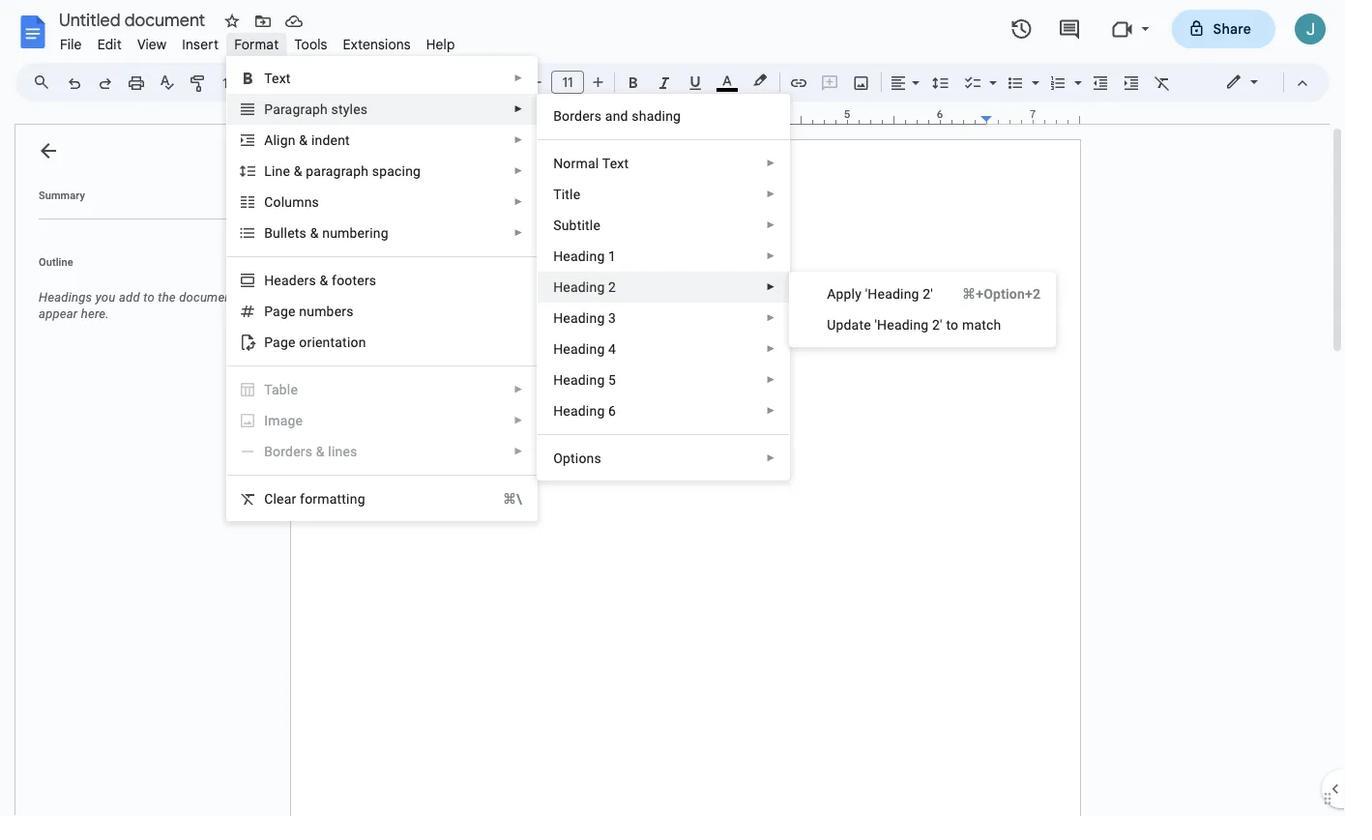 Task type: locate. For each thing, give the bounding box(es) containing it.
l
[[264, 163, 272, 179]]

2 page from the top
[[264, 334, 296, 350]]

highlight color image
[[750, 69, 771, 92]]

1 vertical spatial 2'
[[933, 317, 943, 333]]

3
[[609, 310, 616, 326]]

Font size field
[[551, 71, 592, 95]]

bulle
[[264, 225, 295, 241]]

Zoom text field
[[218, 70, 264, 97]]

2' left match
[[933, 317, 943, 333]]

a down p
[[264, 132, 273, 148]]

1 vertical spatial to
[[947, 317, 959, 333]]

page down page n u mbers
[[264, 334, 296, 350]]

heading 5 5 element
[[554, 372, 622, 388]]

pply
[[836, 286, 862, 302]]

s
[[312, 194, 319, 210], [300, 225, 307, 241]]

b orders and shading
[[554, 108, 681, 124]]

view
[[137, 36, 167, 53]]

view menu item
[[130, 33, 174, 56]]

Menus field
[[24, 69, 67, 96]]

ine
[[272, 163, 290, 179]]

normal text n element
[[554, 155, 635, 171]]

to inside menu
[[947, 317, 959, 333]]

options o element
[[554, 450, 608, 466]]

& right eaders
[[320, 272, 328, 288]]

table
[[264, 382, 298, 398]]

s for n
[[312, 194, 319, 210]]

text up p
[[264, 70, 291, 86]]

u
[[307, 303, 315, 319]]

heading for heading 2
[[554, 279, 605, 295]]

insert menu item
[[174, 33, 227, 56]]

table menu item
[[228, 374, 537, 405]]

s right bulle
[[300, 225, 307, 241]]

heading for heading 1
[[554, 248, 605, 264]]

page for page n u mbers
[[264, 303, 296, 319]]

heading down heading 5
[[554, 403, 605, 419]]

& right lign on the top left
[[299, 132, 308, 148]]

to inside headings you add to the document will appear here.
[[143, 290, 155, 305]]

columns n element
[[264, 194, 325, 210]]

lign
[[273, 132, 296, 148]]

will
[[239, 290, 258, 305]]

t
[[295, 225, 300, 241]]

page left u
[[264, 303, 296, 319]]

help
[[426, 36, 455, 53]]

heading
[[554, 248, 605, 264], [554, 279, 605, 295], [554, 310, 605, 326], [554, 341, 605, 357], [554, 372, 605, 388], [554, 403, 605, 419]]

you
[[96, 290, 116, 305]]

menu bar
[[52, 25, 463, 57]]

document outline element
[[15, 125, 279, 817]]

a for lign
[[264, 132, 273, 148]]

appear
[[39, 307, 78, 321]]

application
[[0, 0, 1346, 817]]

⌘+option+2
[[963, 286, 1041, 302]]

0 vertical spatial page
[[264, 303, 296, 319]]

heading up heading 4
[[554, 310, 605, 326]]

1
[[609, 248, 616, 264]]

0 horizontal spatial a
[[264, 132, 273, 148]]

2
[[609, 279, 616, 295]]

to left match
[[947, 317, 959, 333]]

headings you add to the document will appear here.
[[39, 290, 258, 321]]

heading up heading 6
[[554, 372, 605, 388]]

6 heading from the top
[[554, 403, 605, 419]]

borders
[[264, 444, 313, 460]]

n up bulle t s & numbering
[[304, 194, 312, 210]]

to
[[143, 290, 155, 305], [947, 317, 959, 333]]

borders & lines q element
[[264, 444, 363, 460]]

edit
[[97, 36, 122, 53]]

text right the ormal
[[603, 155, 629, 171]]

pdate
[[836, 317, 872, 333]]

1 page from the top
[[264, 303, 296, 319]]

match
[[963, 317, 1002, 333]]

0 horizontal spatial s
[[300, 225, 307, 241]]

insert image image
[[851, 69, 873, 96]]

to left the
[[143, 290, 155, 305]]

s right colum
[[312, 194, 319, 210]]

0 vertical spatial text
[[264, 70, 291, 86]]

1 vertical spatial 'heading
[[875, 317, 929, 333]]

page for page orientation
[[264, 334, 296, 350]]

n
[[304, 194, 312, 210], [299, 303, 307, 319]]

1 vertical spatial n
[[299, 303, 307, 319]]

paragraph
[[306, 163, 369, 179]]

& for eaders
[[320, 272, 328, 288]]

Zoom field
[[215, 69, 287, 98]]

share button
[[1172, 10, 1276, 48]]

heading down heading 3
[[554, 341, 605, 357]]

heading 6 6 element
[[554, 403, 622, 419]]

menu
[[227, 56, 538, 521], [537, 94, 791, 481], [790, 272, 1057, 347]]

1 vertical spatial s
[[300, 225, 307, 241]]

line & paragraph spacing image
[[930, 69, 952, 96]]

0 vertical spatial a
[[264, 132, 273, 148]]

help menu item
[[419, 33, 463, 56]]

right margin image
[[982, 109, 1080, 124]]

0 vertical spatial s
[[312, 194, 319, 210]]

c
[[264, 491, 273, 507]]

heading up heading 3
[[554, 279, 605, 295]]

►
[[514, 73, 524, 84], [514, 104, 524, 115], [514, 134, 524, 146], [767, 158, 776, 169], [514, 165, 524, 177], [767, 189, 776, 200], [514, 196, 524, 208], [767, 220, 776, 231], [514, 227, 524, 238], [767, 251, 776, 262], [767, 282, 776, 293], [767, 313, 776, 324], [767, 343, 776, 355], [767, 374, 776, 386], [514, 384, 524, 395], [767, 405, 776, 417], [514, 415, 524, 426], [514, 446, 524, 457], [767, 453, 776, 464]]

the
[[158, 290, 176, 305]]

2 heading from the top
[[554, 279, 605, 295]]

2' for u pdate 'heading 2' to match
[[933, 317, 943, 333]]

'heading up u pdate 'heading 2' to match
[[866, 286, 920, 302]]

p
[[264, 101, 273, 117]]

extensions
[[343, 36, 411, 53]]

n
[[554, 155, 563, 171]]

n left the mbers at the left top of the page
[[299, 303, 307, 319]]

heading 1 1 element
[[554, 248, 622, 264]]

m
[[268, 413, 280, 429]]

l ine & paragraph spacing
[[264, 163, 421, 179]]

1 vertical spatial a
[[827, 286, 836, 302]]

'heading down apply 'heading 2' a element
[[875, 317, 929, 333]]

0 vertical spatial to
[[143, 290, 155, 305]]

ubtitle
[[562, 217, 601, 233]]

1 vertical spatial text
[[603, 155, 629, 171]]

lines
[[328, 444, 358, 460]]

menu bar containing file
[[52, 25, 463, 57]]

h eaders & footers
[[264, 272, 377, 288]]

& left lines
[[316, 444, 325, 460]]

Rename text field
[[52, 8, 217, 31]]

2' up the update 'heading 2' to match u element
[[923, 286, 934, 302]]

0 horizontal spatial text
[[264, 70, 291, 86]]

s for t
[[300, 225, 307, 241]]

tools menu item
[[287, 33, 335, 56]]

3 heading from the top
[[554, 310, 605, 326]]

format menu item
[[227, 33, 287, 56]]

heading for heading 5
[[554, 372, 605, 388]]

apply 'heading 2' a element
[[827, 286, 939, 302]]

heading for heading 3
[[554, 310, 605, 326]]

1 horizontal spatial a
[[827, 286, 836, 302]]

& right t
[[310, 225, 319, 241]]

0 vertical spatial 'heading
[[866, 286, 920, 302]]

subtitle s element
[[554, 217, 607, 233]]

1 horizontal spatial to
[[947, 317, 959, 333]]

aragraph
[[273, 101, 328, 117]]

mode and view toolbar
[[1211, 63, 1319, 102]]

4 heading from the top
[[554, 341, 605, 357]]

a for pply
[[827, 286, 836, 302]]

menu item
[[228, 405, 537, 436]]

a up u
[[827, 286, 836, 302]]

text
[[264, 70, 291, 86], [603, 155, 629, 171]]

&
[[299, 132, 308, 148], [294, 163, 302, 179], [310, 225, 319, 241], [320, 272, 328, 288], [316, 444, 325, 460]]

2'
[[923, 286, 934, 302], [933, 317, 943, 333]]

'heading
[[866, 286, 920, 302], [875, 317, 929, 333]]

a
[[264, 132, 273, 148], [827, 286, 836, 302]]

& right the ine
[[294, 163, 302, 179]]

Font size text field
[[552, 71, 583, 94]]

1 vertical spatial page
[[264, 334, 296, 350]]

& inside borders & lines 'menu item'
[[316, 444, 325, 460]]

5 heading from the top
[[554, 372, 605, 388]]

0 vertical spatial 2'
[[923, 286, 934, 302]]

table 2 element
[[264, 382, 304, 398]]

ormal
[[563, 155, 599, 171]]

align & indent image
[[888, 69, 910, 96]]

heading 4 4 element
[[554, 341, 622, 357]]

0 vertical spatial n
[[304, 194, 312, 210]]

0 horizontal spatial to
[[143, 290, 155, 305]]

4
[[609, 341, 616, 357]]

& for ine
[[294, 163, 302, 179]]

add
[[119, 290, 140, 305]]

heading 6
[[554, 403, 616, 419]]

⌘backslash element
[[480, 490, 523, 509]]

heading down subtitle s element
[[554, 248, 605, 264]]

1 heading from the top
[[554, 248, 605, 264]]

n ormal text
[[554, 155, 629, 171]]

1 horizontal spatial s
[[312, 194, 319, 210]]



Task type: vqa. For each thing, say whether or not it's contained in the screenshot.
Slow button
no



Task type: describe. For each thing, give the bounding box(es) containing it.
styles
[[331, 101, 368, 117]]

i
[[264, 413, 268, 429]]

bullets & numbering t element
[[264, 225, 394, 241]]

c lear formatting
[[264, 491, 365, 507]]

'heading for pdate
[[875, 317, 929, 333]]

title t element
[[554, 186, 587, 202]]

heading 2 2 element
[[554, 279, 622, 295]]

edit menu item
[[90, 33, 130, 56]]

n for s
[[304, 194, 312, 210]]

menu containing text
[[227, 56, 538, 521]]

lear
[[273, 491, 296, 507]]

bulle t s & numbering
[[264, 225, 389, 241]]

& for lign
[[299, 132, 308, 148]]

page numbers u element
[[264, 303, 360, 319]]

heading for heading 4
[[554, 341, 605, 357]]

menu containing b
[[537, 94, 791, 481]]

ptions
[[563, 450, 602, 466]]

p aragraph styles
[[264, 101, 368, 117]]

numbering
[[322, 225, 389, 241]]

borders & lines
[[264, 444, 358, 460]]

eaders
[[274, 272, 316, 288]]

heading 1
[[554, 248, 616, 264]]

page n u mbers
[[264, 303, 354, 319]]

a pply 'heading 2'
[[827, 286, 934, 302]]

2' for a pply 'heading 2'
[[923, 286, 934, 302]]

o ptions
[[554, 450, 602, 466]]

page orientation
[[264, 334, 366, 350]]

borders & lines menu item
[[228, 436, 537, 467]]

share
[[1214, 20, 1252, 37]]

colum n s
[[264, 194, 319, 210]]

and
[[605, 108, 629, 124]]

mbers
[[315, 303, 354, 319]]

clear formatting c element
[[264, 491, 371, 507]]

update 'heading 2' to match u element
[[827, 317, 1008, 333]]

headings
[[39, 290, 92, 305]]

u pdate 'heading 2' to match
[[827, 317, 1002, 333]]

left margin image
[[291, 109, 389, 124]]

align & indent a element
[[264, 132, 356, 148]]

colum
[[264, 194, 304, 210]]

b
[[554, 108, 562, 124]]

s ubtitle
[[554, 217, 601, 233]]

menu bar inside the menu bar banner
[[52, 25, 463, 57]]

text s element
[[264, 70, 297, 86]]

heading 2
[[554, 279, 616, 295]]

summary heading
[[39, 188, 85, 203]]

shading
[[632, 108, 681, 124]]

u
[[827, 317, 836, 333]]

line & paragraph spacing l element
[[264, 163, 427, 179]]

s
[[554, 217, 562, 233]]

n for u
[[299, 303, 307, 319]]

⌘\
[[503, 491, 523, 507]]

footers
[[332, 272, 377, 288]]

summary
[[39, 189, 85, 201]]

heading for heading 6
[[554, 403, 605, 419]]

a lign & indent
[[264, 132, 350, 148]]

insert
[[182, 36, 219, 53]]

text color image
[[717, 69, 738, 92]]

t
[[554, 186, 562, 202]]

outline
[[39, 256, 73, 268]]

spacing
[[372, 163, 421, 179]]

5
[[609, 372, 616, 388]]

t itle
[[554, 186, 581, 202]]

6
[[609, 403, 616, 419]]

page orientation 3 element
[[264, 334, 372, 350]]

image m element
[[264, 413, 309, 429]]

h
[[264, 272, 274, 288]]

'heading for pply
[[866, 286, 920, 302]]

orientation
[[299, 334, 366, 350]]

format
[[234, 36, 279, 53]]

Star checkbox
[[219, 8, 246, 35]]

file
[[60, 36, 82, 53]]

i m age
[[264, 413, 303, 429]]

1 horizontal spatial text
[[603, 155, 629, 171]]

extensions menu item
[[335, 33, 419, 56]]

here.
[[81, 307, 109, 321]]

paragraph styles p element
[[264, 101, 374, 117]]

formatting
[[300, 491, 365, 507]]

menu containing a
[[790, 272, 1057, 347]]

outline heading
[[15, 254, 279, 282]]

tools
[[295, 36, 328, 53]]

age
[[280, 413, 303, 429]]

file menu item
[[52, 33, 90, 56]]

borders and shading b element
[[554, 108, 687, 124]]

heading 3 3 element
[[554, 310, 622, 326]]

itle
[[562, 186, 581, 202]]

menu item containing i
[[228, 405, 537, 436]]

⌘+option+2 element
[[939, 284, 1041, 304]]

heading 5
[[554, 372, 616, 388]]

► inside the table menu item
[[514, 384, 524, 395]]

menu bar banner
[[0, 0, 1346, 817]]

indent
[[311, 132, 350, 148]]

► inside borders & lines 'menu item'
[[514, 446, 524, 457]]

orders
[[562, 108, 602, 124]]

heading 4
[[554, 341, 616, 357]]

heading 3
[[554, 310, 616, 326]]

application containing share
[[0, 0, 1346, 817]]

document
[[179, 290, 236, 305]]

main toolbar
[[57, 0, 1178, 751]]

o
[[554, 450, 563, 466]]

headers & footers h element
[[264, 272, 382, 288]]



